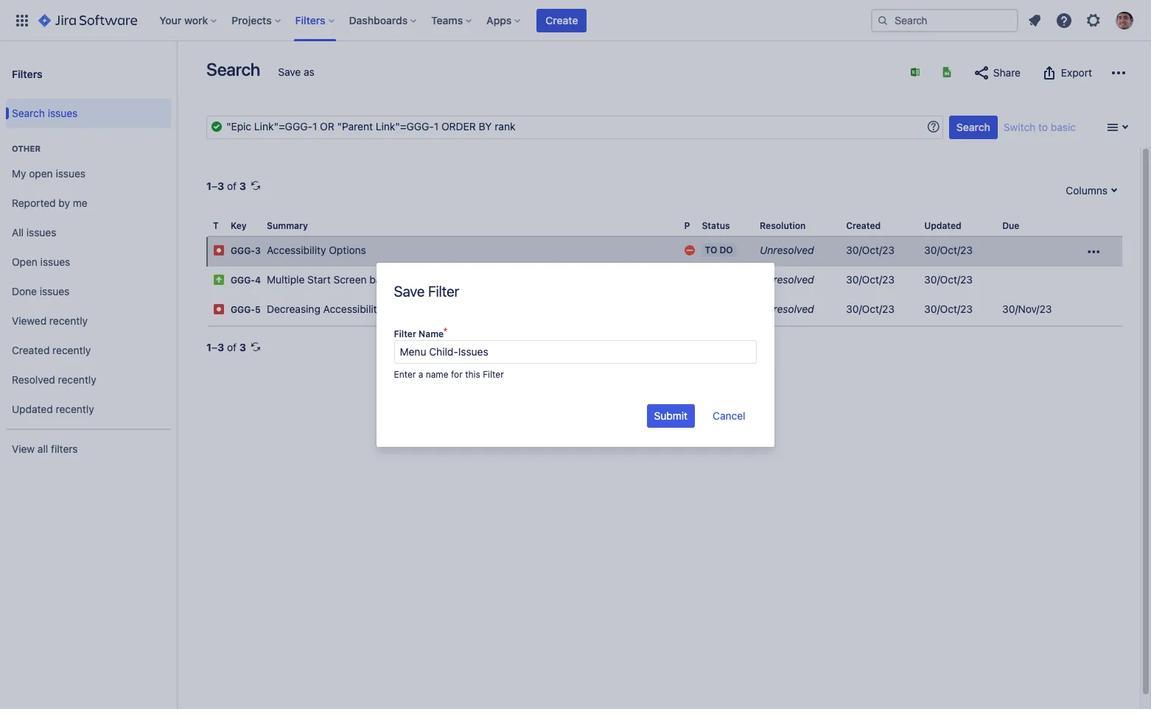 Task type: locate. For each thing, give the bounding box(es) containing it.
search image
[[877, 14, 889, 26]]

0 vertical spatial ggg-
[[231, 246, 255, 257]]

0 horizontal spatial save
[[278, 66, 301, 78]]

created inside other group
[[12, 344, 50, 356]]

by
[[59, 196, 70, 209]]

updated
[[924, 220, 962, 231], [12, 403, 53, 415]]

1 vertical spatial of
[[227, 341, 237, 354]]

done issues link
[[6, 277, 171, 307]]

1 ggg- from the top
[[231, 246, 255, 257]]

1 horizontal spatial updated
[[924, 220, 962, 231]]

1 vertical spatial accessibility
[[323, 303, 383, 316]]

– up t
[[212, 180, 217, 192]]

30/nov/23
[[1003, 303, 1052, 316]]

search for search issues
[[12, 107, 45, 119]]

0 vertical spatial unresolved
[[760, 244, 814, 257]]

1 vertical spatial 1 – 3 of 3
[[206, 341, 246, 354]]

search inside button
[[957, 121, 991, 133]]

Search field
[[871, 8, 1019, 32]]

search up other
[[12, 107, 45, 119]]

viewed recently link
[[6, 307, 171, 336]]

reported by me link
[[6, 189, 171, 218]]

–
[[212, 180, 217, 192], [212, 341, 217, 354]]

issues for search issues
[[48, 107, 78, 119]]

0 vertical spatial for
[[434, 274, 447, 286]]

bug image
[[213, 304, 225, 316]]

recently down viewed recently link
[[52, 344, 91, 356]]

recently inside created recently link
[[52, 344, 91, 356]]

summary
[[267, 220, 308, 231]]

reported
[[12, 196, 56, 209]]

unresolved for accessibility options
[[760, 244, 814, 257]]

1 vertical spatial –
[[212, 341, 217, 354]]

0 vertical spatial 1
[[206, 180, 212, 192]]

jira software image
[[38, 11, 137, 29], [38, 11, 137, 29]]

search
[[206, 59, 260, 80], [12, 107, 45, 119], [957, 121, 991, 133]]

ggg-5 decreasing accessibility slider speed
[[231, 303, 445, 316]]

recently inside updated recently link
[[56, 403, 94, 415]]

0 horizontal spatial search
[[12, 107, 45, 119]]

save
[[278, 66, 301, 78], [394, 283, 425, 300]]

ggg- right bug image
[[231, 305, 255, 316]]

search left switch
[[957, 121, 991, 133]]

2 vertical spatial ggg-
[[231, 305, 255, 316]]

filter up the speed
[[429, 283, 460, 300]]

updated for updated
[[924, 220, 962, 231]]

1 vertical spatial unresolved
[[760, 274, 814, 286]]

None submit
[[647, 404, 696, 428]]

recently up created recently
[[49, 314, 88, 327]]

name
[[426, 369, 449, 380]]

create button
[[537, 8, 587, 32]]

1 vertical spatial ggg-
[[231, 275, 255, 286]]

2 vertical spatial search
[[957, 121, 991, 133]]

viewed recently
[[12, 314, 88, 327]]

0 vertical spatial accessibility
[[267, 244, 326, 257]]

switch to basic link
[[1004, 121, 1076, 133]]

ggg- inside ggg-3 accessibility options
[[231, 246, 255, 257]]

1 1 from the top
[[206, 180, 212, 192]]

1 horizontal spatial created
[[846, 220, 881, 231]]

ggg-3 link
[[231, 246, 261, 257]]

issues for done issues
[[40, 285, 70, 297]]

multiple
[[267, 274, 305, 286]]

recently for updated recently
[[56, 403, 94, 415]]

1 horizontal spatial search
[[206, 59, 260, 80]]

recently down created recently link
[[58, 373, 96, 386]]

switch to basic
[[1004, 121, 1076, 133]]

accessibility
[[267, 244, 326, 257], [323, 303, 383, 316]]

1 vertical spatial search
[[12, 107, 45, 119]]

filter right this
[[483, 369, 504, 380]]

1 vertical spatial created
[[12, 344, 50, 356]]

reported by me
[[12, 196, 87, 209]]

1 vertical spatial 1
[[206, 341, 212, 354]]

1 – 3 of 3 down bug image
[[206, 341, 246, 354]]

updated left due
[[924, 220, 962, 231]]

of up key
[[227, 180, 237, 192]]

0 vertical spatial updated
[[924, 220, 962, 231]]

accessibility down screen
[[323, 303, 383, 316]]

30/oct/23
[[846, 244, 895, 257], [924, 244, 973, 257], [846, 274, 895, 286], [924, 274, 973, 286], [846, 303, 895, 316], [924, 303, 973, 316]]

3 up t
[[217, 180, 224, 192]]

search issues group
[[6, 94, 171, 133]]

2 horizontal spatial filter
[[483, 369, 504, 380]]

2 horizontal spatial search
[[957, 121, 991, 133]]

filter down slider on the left top of the page
[[394, 328, 417, 339]]

1 vertical spatial save
[[394, 283, 425, 300]]

screen
[[334, 274, 367, 286]]

resolved recently link
[[6, 366, 171, 395]]

2 unresolved from the top
[[760, 274, 814, 286]]

ggg- inside "ggg-4 multiple start screen backgrounds for different game states"
[[231, 275, 255, 286]]

2 ggg- from the top
[[231, 275, 255, 286]]

0 horizontal spatial filter
[[394, 328, 417, 339]]

updated down 'resolved'
[[12, 403, 53, 415]]

key
[[231, 220, 247, 231]]

1 horizontal spatial save
[[394, 283, 425, 300]]

start
[[307, 274, 331, 286]]

of
[[227, 180, 237, 192], [227, 341, 237, 354]]

0 horizontal spatial updated
[[12, 403, 53, 415]]

1
[[206, 180, 212, 192], [206, 341, 212, 354]]

3 up 4
[[255, 246, 261, 257]]

1 unresolved from the top
[[760, 244, 814, 257]]

2 1 from the top
[[206, 341, 212, 354]]

for left this
[[451, 369, 463, 380]]

3 ggg- from the top
[[231, 305, 255, 316]]

recently inside resolved recently link
[[58, 373, 96, 386]]

ggg- right bug icon
[[231, 246, 255, 257]]

2 vertical spatial unresolved
[[760, 303, 814, 316]]

1 – 3 of 3 up t
[[206, 180, 246, 192]]

open issues link
[[6, 248, 171, 277]]

0 vertical spatial created
[[846, 220, 881, 231]]

columns button
[[1059, 179, 1123, 203]]

ggg- right improvement icon
[[231, 275, 255, 286]]

3 up key
[[239, 180, 246, 192]]

open
[[29, 167, 53, 180]]

accessibility down summary
[[267, 244, 326, 257]]

0 vertical spatial 1 – 3 of 3
[[206, 180, 246, 192]]

updated recently
[[12, 403, 94, 415]]

ggg-
[[231, 246, 255, 257], [231, 275, 255, 286], [231, 305, 255, 316]]

my open issues
[[12, 167, 86, 180]]

1 – 3 of 3
[[206, 180, 246, 192], [206, 341, 246, 354]]

bug image
[[213, 245, 225, 257]]

ggg-5 link
[[231, 305, 261, 316]]

done
[[12, 285, 37, 297]]

filters
[[12, 67, 43, 80]]

open
[[12, 255, 38, 268]]

cancel
[[713, 409, 746, 422]]

other
[[12, 144, 41, 153]]

0 vertical spatial of
[[227, 180, 237, 192]]

slider
[[385, 303, 413, 316]]

recently for resolved recently
[[58, 373, 96, 386]]

recently for created recently
[[52, 344, 91, 356]]

save left as
[[278, 66, 301, 78]]

0 vertical spatial filter
[[429, 283, 460, 300]]

created
[[846, 220, 881, 231], [12, 344, 50, 356]]

filter
[[429, 283, 460, 300], [394, 328, 417, 339], [483, 369, 504, 380]]

1 vertical spatial updated
[[12, 403, 53, 415]]

of down ggg-5 link
[[227, 341, 237, 354]]

created recently
[[12, 344, 91, 356]]

recently inside viewed recently link
[[49, 314, 88, 327]]

recently down resolved recently link
[[56, 403, 94, 415]]

this
[[466, 369, 481, 380]]

search left save as
[[206, 59, 260, 80]]

resolved recently
[[12, 373, 96, 386]]

save inside button
[[278, 66, 301, 78]]

save for save as
[[278, 66, 301, 78]]

Filter Name text field
[[394, 340, 757, 364]]

1 of from the top
[[227, 180, 237, 192]]

None text field
[[206, 116, 943, 139]]

search inside group
[[12, 107, 45, 119]]

backgrounds
[[370, 274, 431, 286]]

status
[[702, 220, 730, 231]]

– down bug image
[[212, 341, 217, 354]]

updated inside other group
[[12, 403, 53, 415]]

basic
[[1051, 121, 1076, 133]]

all issues
[[12, 226, 56, 239]]

ggg-4 link
[[231, 275, 261, 286]]

0 horizontal spatial created
[[12, 344, 50, 356]]

1 1 – 3 of 3 from the top
[[206, 180, 246, 192]]

save up slider on the left top of the page
[[394, 283, 425, 300]]

0 vertical spatial –
[[212, 180, 217, 192]]

1 – from the top
[[212, 180, 217, 192]]

2 – from the top
[[212, 341, 217, 354]]

issues inside group
[[48, 107, 78, 119]]

unresolved
[[760, 244, 814, 257], [760, 274, 814, 286], [760, 303, 814, 316]]

for left different
[[434, 274, 447, 286]]

due
[[1003, 220, 1020, 231]]

1 horizontal spatial for
[[451, 369, 463, 380]]

2 vertical spatial filter
[[483, 369, 504, 380]]

3
[[217, 180, 224, 192], [239, 180, 246, 192], [255, 246, 261, 257], [217, 341, 224, 354], [239, 341, 246, 354]]

3 inside ggg-3 accessibility options
[[255, 246, 261, 257]]

issues
[[48, 107, 78, 119], [56, 167, 86, 180], [26, 226, 56, 239], [40, 255, 70, 268], [40, 285, 70, 297]]

game
[[494, 274, 520, 286]]

accessibility options link
[[267, 244, 366, 257]]

issues for open issues
[[40, 255, 70, 268]]

0 vertical spatial save
[[278, 66, 301, 78]]

recently for viewed recently
[[49, 314, 88, 327]]

1 horizontal spatial filter
[[429, 283, 460, 300]]



Task type: vqa. For each thing, say whether or not it's contained in the screenshot.
Improvement Icon
yes



Task type: describe. For each thing, give the bounding box(es) containing it.
all issues link
[[6, 218, 171, 248]]

done issues
[[12, 285, 70, 297]]

to do
[[705, 245, 733, 256]]

search issues
[[12, 107, 78, 119]]

my open issues link
[[6, 159, 171, 189]]

primary element
[[9, 0, 871, 41]]

columns
[[1066, 184, 1108, 197]]

issues for all issues
[[26, 226, 56, 239]]

enter
[[394, 369, 416, 380]]

updated for updated recently
[[12, 403, 53, 415]]

4
[[255, 275, 261, 286]]

ggg- for accessibility options
[[231, 246, 255, 257]]

create
[[546, 14, 578, 26]]

created for created
[[846, 220, 881, 231]]

3 down ggg-5 link
[[239, 341, 246, 354]]

unresolved for multiple start screen backgrounds for different game states
[[760, 274, 814, 286]]

ggg- for multiple start screen backgrounds for different game states
[[231, 275, 255, 286]]

to
[[1039, 121, 1048, 133]]

resolution
[[760, 220, 806, 231]]

required image
[[444, 328, 452, 339]]

view all filters
[[12, 443, 78, 455]]

search issues link
[[6, 99, 171, 128]]

multiple start screen backgrounds for different game states link
[[267, 274, 552, 286]]

improvement image
[[213, 274, 225, 286]]

created recently link
[[6, 336, 171, 366]]

0 vertical spatial search
[[206, 59, 260, 80]]

open in microsoft excel image
[[910, 66, 921, 78]]

viewed
[[12, 314, 47, 327]]

as
[[304, 66, 315, 78]]

switch
[[1004, 121, 1036, 133]]

options
[[329, 244, 366, 257]]

filter name
[[394, 328, 444, 339]]

ggg- inside ggg-5 decreasing accessibility slider speed
[[231, 305, 255, 316]]

states
[[523, 274, 552, 286]]

ggg-3 accessibility options
[[231, 244, 366, 257]]

other group
[[6, 128, 171, 429]]

2 1 – 3 of 3 from the top
[[206, 341, 246, 354]]

1 vertical spatial for
[[451, 369, 463, 380]]

open issues
[[12, 255, 70, 268]]

decreasing accessibility slider speed link
[[267, 303, 445, 316]]

medium high image
[[684, 245, 696, 257]]

to
[[705, 245, 717, 256]]

t
[[213, 220, 219, 231]]

0 horizontal spatial for
[[434, 274, 447, 286]]

view all filters link
[[6, 435, 171, 464]]

create banner
[[0, 0, 1151, 41]]

3 down bug image
[[217, 341, 224, 354]]

search button
[[949, 116, 998, 139]]

all
[[12, 226, 24, 239]]

view
[[12, 443, 35, 455]]

resolved
[[12, 373, 55, 386]]

save for save filter
[[394, 283, 425, 300]]

updated recently link
[[6, 395, 171, 425]]

save as button
[[271, 60, 322, 84]]

a
[[419, 369, 424, 380]]

open in google sheets image
[[941, 66, 953, 78]]

name
[[419, 328, 444, 339]]

enter a name for this filter
[[394, 369, 504, 380]]

share link
[[966, 61, 1028, 85]]

share
[[993, 66, 1021, 79]]

speed
[[415, 303, 445, 316]]

my
[[12, 167, 26, 180]]

5
[[255, 305, 261, 316]]

p
[[684, 220, 690, 231]]

me
[[73, 196, 87, 209]]

created for created recently
[[12, 344, 50, 356]]

cancel link
[[705, 404, 754, 427]]

do
[[720, 245, 733, 256]]

2 of from the top
[[227, 341, 237, 354]]

search for search button
[[957, 121, 991, 133]]

ggg-4 multiple start screen backgrounds for different game states
[[231, 274, 552, 286]]

3 unresolved from the top
[[760, 303, 814, 316]]

all
[[38, 443, 48, 455]]

different
[[450, 274, 491, 286]]

decreasing
[[267, 303, 321, 316]]

save filter
[[394, 283, 460, 300]]

filters
[[51, 443, 78, 455]]

save as
[[278, 66, 315, 78]]

1 vertical spatial filter
[[394, 328, 417, 339]]



